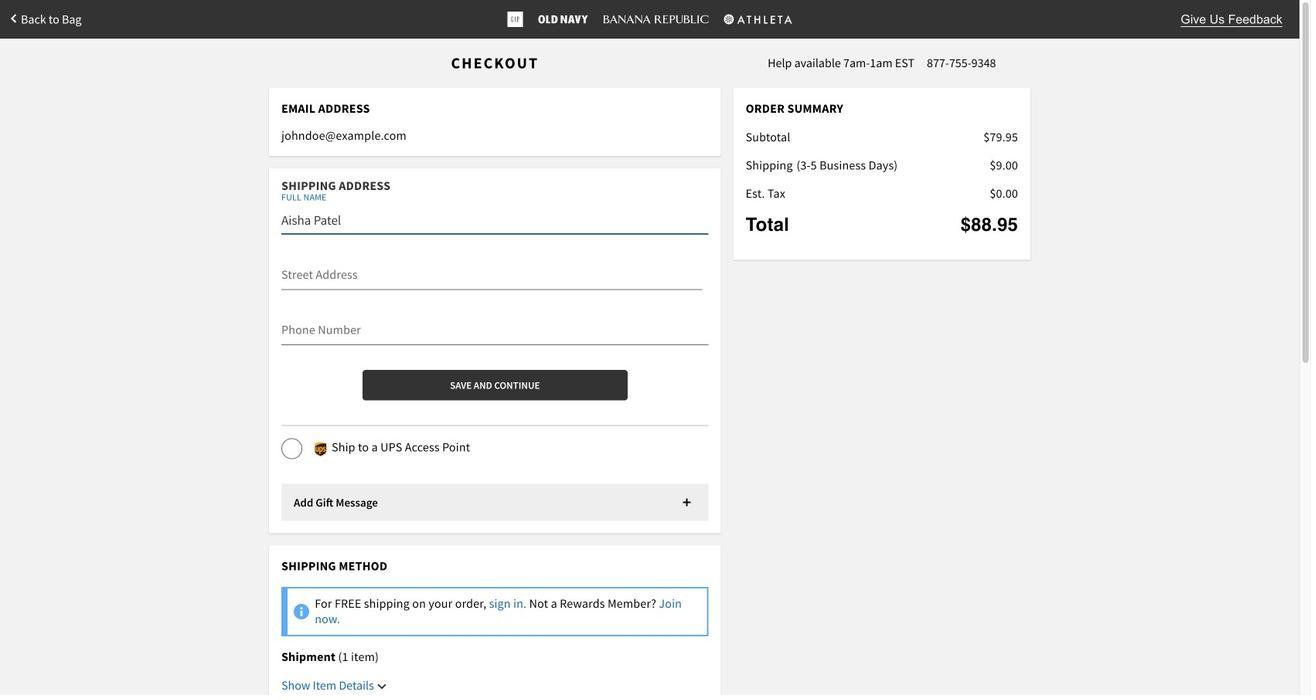Task type: describe. For each thing, give the bounding box(es) containing it.
gap logo image
[[508, 12, 523, 27]]

back button image
[[11, 14, 21, 23]]

ups logo image
[[315, 443, 327, 457]]



Task type: locate. For each thing, give the bounding box(es) containing it.
banner
[[0, 0, 1300, 39]]

athleta logo image
[[724, 14, 792, 24]]

banana republic logo image
[[603, 15, 709, 24]]

None text field
[[281, 318, 709, 345]]

old navy logo image
[[538, 15, 588, 24]]

None text field
[[281, 207, 709, 235], [281, 262, 702, 290], [281, 207, 709, 235], [281, 262, 702, 290]]



Task type: vqa. For each thing, say whether or not it's contained in the screenshot.
EMAIL FIELD
no



